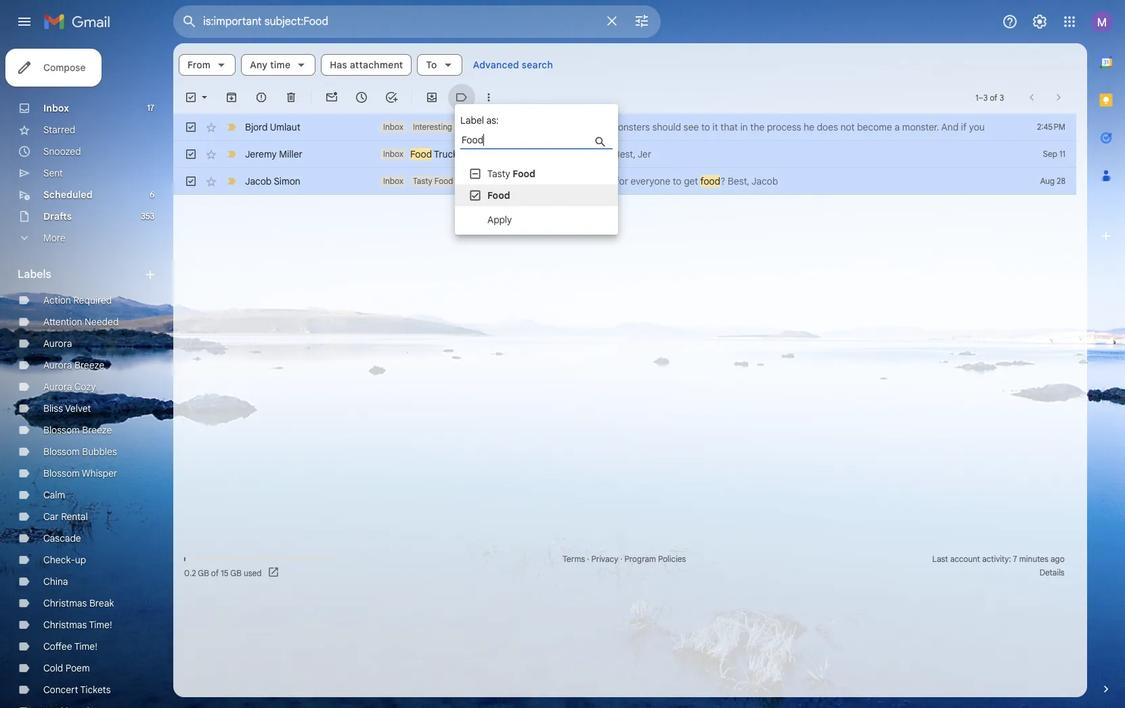 Task type: describe. For each thing, give the bounding box(es) containing it.
poem
[[66, 663, 90, 675]]

christmas time!
[[43, 620, 112, 632]]

0 vertical spatial -
[[465, 148, 469, 160]]

not
[[841, 121, 855, 133]]

delete image
[[284, 91, 298, 104]]

to button
[[417, 54, 462, 76]]

bjord
[[245, 121, 268, 133]]

clear search image
[[599, 7, 626, 35]]

?
[[721, 175, 726, 188]]

1 vertical spatial the
[[524, 148, 538, 160]]

snoozed
[[43, 146, 81, 158]]

monsters
[[610, 121, 650, 133]]

support image
[[1002, 14, 1018, 30]]

11
[[1060, 149, 1066, 159]]

2 gb from the left
[[230, 568, 242, 579]]

time! for christmas time!
[[89, 620, 112, 632]]

follow link to manage storage image
[[267, 567, 281, 580]]

blossom bubbles link
[[43, 446, 117, 458]]

2 · from the left
[[620, 555, 623, 565]]

christmas for christmas time!
[[43, 620, 87, 632]]

label as:
[[460, 114, 499, 127]]

0 horizontal spatial tasty
[[413, 176, 433, 186]]

labels heading
[[18, 268, 144, 282]]

china
[[43, 576, 68, 588]]

calm
[[43, 490, 65, 502]]

coffee time!
[[43, 641, 97, 653]]

sep
[[1043, 149, 1058, 159]]

that
[[721, 121, 738, 133]]

car rental
[[43, 511, 88, 523]]

blossom whisper
[[43, 468, 117, 480]]

bjord umlaut
[[245, 121, 301, 133]]

1 horizontal spatial tasty
[[488, 168, 510, 180]]

check-up
[[43, 555, 86, 567]]

inbox link
[[43, 102, 69, 114]]

aurora cozy link
[[43, 381, 96, 393]]

1 gb from the left
[[198, 568, 209, 579]]

interesting
[[413, 122, 452, 132]]

blossom whisper link
[[43, 468, 117, 480]]

cold poem link
[[43, 663, 90, 675]]

0 vertical spatial to
[[701, 121, 710, 133]]

food down hey,
[[460, 175, 482, 188]]

1 horizontal spatial tasty food
[[488, 168, 536, 180]]

1 horizontal spatial best,
[[728, 175, 750, 188]]

jeremy miller
[[245, 148, 303, 160]]

privacy link
[[591, 555, 618, 565]]

more image
[[482, 91, 496, 104]]

see
[[684, 121, 699, 133]]

get
[[684, 175, 698, 188]]

drafts link
[[43, 211, 72, 223]]

last
[[933, 555, 948, 565]]

concert tickets link
[[43, 685, 111, 697]]

of
[[211, 568, 219, 579]]

used
[[244, 568, 262, 579]]

up
[[75, 555, 86, 567]]

any time
[[250, 59, 291, 71]]

advanced
[[473, 59, 519, 71]]

starred link
[[43, 124, 75, 136]]

breeze for blossom breeze
[[82, 425, 112, 437]]

labels
[[18, 268, 51, 282]]

sent
[[43, 167, 63, 179]]

concert tickets
[[43, 685, 111, 697]]

whisper
[[82, 468, 117, 480]]

compose
[[43, 62, 86, 74]]

search mail image
[[177, 9, 202, 34]]

footer containing terms
[[173, 553, 1077, 580]]

day
[[598, 175, 614, 188]]

christmas break link
[[43, 598, 114, 610]]

hey,
[[472, 148, 490, 160]]

food down hello
[[488, 190, 510, 202]]

calm link
[[43, 490, 65, 502]]

17
[[147, 103, 154, 113]]

car
[[43, 511, 59, 523]]

353
[[141, 211, 154, 221]]

umlaut
[[270, 121, 301, 133]]

1 vertical spatial a
[[566, 175, 571, 188]]

you
[[969, 121, 985, 133]]

christmas for christmas break
[[43, 598, 87, 610]]

add to tasks image
[[385, 91, 398, 104]]

snoozed link
[[43, 146, 81, 158]]

15
[[221, 568, 229, 579]]

more
[[43, 232, 65, 244]]

6
[[150, 190, 154, 200]]

whoever
[[543, 121, 581, 133]]

breeze for aurora breeze
[[74, 360, 104, 372]]

archive image
[[225, 91, 238, 104]]

everyone
[[631, 175, 671, 188]]

hello
[[491, 175, 513, 188]]

0.2
[[184, 568, 196, 579]]

scheduled
[[43, 189, 92, 201]]

break
[[89, 598, 114, 610]]

velvet
[[65, 403, 91, 415]]

aurora link
[[43, 338, 72, 350]]

program
[[625, 555, 656, 565]]

search
[[522, 59, 553, 71]]

christmas time! link
[[43, 620, 112, 632]]

report spam image
[[255, 91, 268, 104]]

attachment
[[350, 59, 403, 71]]

move to inbox image
[[425, 91, 439, 104]]

terms
[[563, 555, 585, 565]]

inbox inside the inbox food trucks - hey, what's the best food truck? best, jer
[[383, 149, 403, 159]]

tasty food inside row
[[413, 176, 453, 186]]

aurora for aurora link
[[43, 338, 72, 350]]

0 horizontal spatial food
[[562, 148, 582, 160]]

any
[[250, 59, 268, 71]]

should
[[652, 121, 681, 133]]

time! for coffee time!
[[74, 641, 97, 653]]

main menu image
[[16, 14, 33, 30]]



Task type: locate. For each thing, give the bounding box(es) containing it.
sent link
[[43, 167, 63, 179]]

· right privacy
[[620, 555, 623, 565]]

Label-as menu open text field
[[460, 133, 639, 150]]

0 vertical spatial blossom
[[43, 425, 80, 437]]

more button
[[0, 228, 163, 249]]

1 horizontal spatial food
[[701, 175, 721, 188]]

- left hello
[[484, 175, 489, 188]]

3 blossom from the top
[[43, 468, 80, 480]]

last account activity: 7 minutes ago details
[[933, 555, 1065, 578]]

tickets
[[80, 685, 111, 697]]

row containing bjord umlaut
[[173, 114, 1077, 141]]

2 christmas from the top
[[43, 620, 87, 632]]

- left hey,
[[465, 148, 469, 160]]

Search mail text field
[[203, 15, 596, 28]]

and
[[942, 121, 959, 133]]

for left thought
[[483, 121, 495, 133]]

best, right the "?"
[[728, 175, 750, 188]]

jer
[[638, 148, 652, 160]]

breeze up 'cozy'
[[74, 360, 104, 372]]

process
[[767, 121, 801, 133]]

1 vertical spatial blossom
[[43, 446, 80, 458]]

aurora up "bliss"
[[43, 381, 72, 393]]

0 vertical spatial christmas
[[43, 598, 87, 610]]

christmas up coffee time! 'link' on the bottom left of page
[[43, 620, 87, 632]]

food right "get"
[[701, 175, 721, 188]]

row containing jacob simon
[[173, 168, 1077, 195]]

check-up link
[[43, 555, 86, 567]]

snooze image
[[355, 91, 368, 104]]

1 horizontal spatial jacob
[[752, 175, 778, 188]]

sep 11
[[1043, 149, 1066, 159]]

all,
[[515, 175, 527, 188]]

settings image
[[1032, 14, 1048, 30]]

starred
[[43, 124, 75, 136]]

aurora down aurora link
[[43, 360, 72, 372]]

best,
[[614, 148, 636, 160], [728, 175, 750, 188]]

1 horizontal spatial gb
[[230, 568, 242, 579]]

row down jer
[[173, 168, 1077, 195]]

from
[[188, 59, 211, 71]]

3 row from the top
[[173, 168, 1077, 195]]

ago
[[1051, 555, 1065, 565]]

row
[[173, 114, 1077, 141], [173, 141, 1077, 168], [173, 168, 1077, 195]]

become
[[857, 121, 892, 133]]

from button
[[179, 54, 236, 76]]

1 horizontal spatial to
[[701, 121, 710, 133]]

0 horizontal spatial gb
[[198, 568, 209, 579]]

0 horizontal spatial jacob
[[245, 175, 272, 188]]

blossom breeze link
[[43, 425, 112, 437]]

blossom for blossom breeze
[[43, 425, 80, 437]]

0 horizontal spatial a
[[566, 175, 571, 188]]

1 vertical spatial best,
[[728, 175, 750, 188]]

breeze up bubbles at the left bottom of the page
[[82, 425, 112, 437]]

cold
[[43, 663, 63, 675]]

1 · from the left
[[587, 555, 589, 565]]

does
[[817, 121, 838, 133]]

1 vertical spatial food
[[701, 175, 721, 188]]

1 vertical spatial for
[[616, 175, 628, 188]]

1 horizontal spatial -
[[484, 175, 489, 188]]

jacob
[[245, 175, 272, 188], [752, 175, 778, 188]]

has attachment button
[[321, 54, 412, 76]]

has
[[330, 59, 347, 71]]

0 horizontal spatial the
[[524, 148, 538, 160]]

food
[[459, 121, 481, 133], [410, 148, 432, 160], [513, 168, 536, 180], [460, 175, 482, 188], [435, 176, 453, 186], [488, 190, 510, 202]]

food left trucks
[[410, 148, 432, 160]]

None search field
[[173, 5, 661, 38]]

to
[[426, 59, 437, 71]]

action required
[[43, 295, 112, 307]]

1 vertical spatial to
[[673, 175, 682, 188]]

1 christmas from the top
[[43, 598, 87, 610]]

christmas
[[43, 598, 87, 610], [43, 620, 87, 632]]

blossom up calm
[[43, 468, 80, 480]]

any time button
[[241, 54, 316, 76]]

0 horizontal spatial best,
[[614, 148, 636, 160]]

aug
[[1040, 176, 1055, 186]]

aurora down "attention"
[[43, 338, 72, 350]]

0 vertical spatial breeze
[[74, 360, 104, 372]]

food left as:
[[459, 121, 481, 133]]

china link
[[43, 576, 68, 588]]

it
[[713, 121, 718, 133]]

terms link
[[563, 555, 585, 565]]

3 aurora from the top
[[43, 381, 72, 393]]

compose button
[[5, 49, 102, 87]]

None checkbox
[[184, 121, 198, 134], [184, 148, 198, 161], [184, 121, 198, 134], [184, 148, 198, 161]]

if
[[961, 121, 967, 133]]

bliss velvet link
[[43, 403, 91, 415]]

1 aurora from the top
[[43, 338, 72, 350]]

None checkbox
[[184, 91, 198, 104], [184, 175, 198, 188], [184, 91, 198, 104], [184, 175, 198, 188]]

policies
[[658, 555, 686, 565]]

fights
[[583, 121, 608, 133]]

1 row from the top
[[173, 114, 1077, 141]]

tasty food down what's
[[488, 168, 536, 180]]

1 vertical spatial -
[[484, 175, 489, 188]]

coffee
[[43, 641, 72, 653]]

blossom for blossom bubbles
[[43, 446, 80, 458]]

attention
[[43, 316, 82, 328]]

coffee time! link
[[43, 641, 97, 653]]

jacob down jeremy
[[245, 175, 272, 188]]

7
[[1013, 555, 1018, 565]]

scheduled link
[[43, 189, 92, 201]]

as:
[[487, 114, 499, 127]]

advanced search button
[[468, 53, 559, 77]]

1 vertical spatial aurora
[[43, 360, 72, 372]]

footer
[[173, 553, 1077, 580]]

food down trucks
[[435, 176, 453, 186]]

has attachment
[[330, 59, 403, 71]]

the left best
[[524, 148, 538, 160]]

2 jacob from the left
[[752, 175, 778, 188]]

0 horizontal spatial to
[[673, 175, 682, 188]]

gb right 15
[[230, 568, 242, 579]]

1 jacob from the left
[[245, 175, 272, 188]]

2 vertical spatial blossom
[[43, 468, 80, 480]]

blossom breeze
[[43, 425, 112, 437]]

privacy
[[591, 555, 618, 565]]

aurora breeze link
[[43, 360, 104, 372]]

christmas down the china link
[[43, 598, 87, 610]]

0 horizontal spatial ·
[[587, 555, 589, 565]]

concert
[[43, 685, 78, 697]]

0 vertical spatial for
[[483, 121, 495, 133]]

for right day
[[616, 175, 628, 188]]

1 horizontal spatial the
[[750, 121, 765, 133]]

truck?
[[584, 148, 612, 160]]

· right terms at the right bottom of page
[[587, 555, 589, 565]]

labels navigation
[[0, 43, 173, 709]]

account
[[950, 555, 980, 565]]

thought
[[497, 121, 533, 133]]

inbox food trucks - hey, what's the best food truck? best, jer
[[383, 148, 652, 160]]

2 aurora from the top
[[43, 360, 72, 372]]

1 blossom from the top
[[43, 425, 80, 437]]

inbox inside labels navigation
[[43, 102, 69, 114]]

rental
[[61, 511, 88, 523]]

row containing jeremy miller
[[173, 141, 1077, 168]]

0 vertical spatial food
[[562, 148, 582, 160]]

blossom bubbles
[[43, 446, 117, 458]]

1 vertical spatial time!
[[74, 641, 97, 653]]

aug 28
[[1040, 176, 1066, 186]]

1 vertical spatial breeze
[[82, 425, 112, 437]]

0 vertical spatial aurora
[[43, 338, 72, 350]]

labels image
[[455, 91, 469, 104]]

1 horizontal spatial for
[[616, 175, 628, 188]]

2 vertical spatial aurora
[[43, 381, 72, 393]]

trucks
[[434, 148, 462, 160]]

bubbles
[[82, 446, 117, 458]]

gb left of
[[198, 568, 209, 579]]

2 row from the top
[[173, 141, 1077, 168]]

blossom down bliss velvet link
[[43, 425, 80, 437]]

0 horizontal spatial for
[[483, 121, 495, 133]]

28
[[1057, 176, 1066, 186]]

label
[[460, 114, 484, 127]]

simon
[[274, 175, 300, 188]]

0 vertical spatial the
[[750, 121, 765, 133]]

food right best
[[562, 148, 582, 160]]

best, left jer
[[614, 148, 636, 160]]

food
[[562, 148, 582, 160], [701, 175, 721, 188]]

tab list
[[1087, 43, 1125, 660]]

when
[[529, 175, 554, 188]]

gmail image
[[43, 8, 117, 35]]

tasty food down trucks
[[413, 176, 453, 186]]

needed
[[85, 316, 119, 328]]

details
[[1040, 568, 1065, 578]]

row up jer
[[173, 114, 1077, 141]]

food - hello all, when is a good day for everyone to get food ? best, jacob
[[460, 175, 778, 188]]

time! down break at the left bottom of the page
[[89, 620, 112, 632]]

blossom for blossom whisper
[[43, 468, 80, 480]]

aurora breeze
[[43, 360, 104, 372]]

0 vertical spatial a
[[895, 121, 900, 133]]

blossom down 'blossom breeze'
[[43, 446, 80, 458]]

1 vertical spatial christmas
[[43, 620, 87, 632]]

0 horizontal spatial -
[[465, 148, 469, 160]]

a
[[895, 121, 900, 133], [566, 175, 571, 188]]

1 horizontal spatial ·
[[620, 555, 623, 565]]

aurora for aurora cozy
[[43, 381, 72, 393]]

to left it
[[701, 121, 710, 133]]

the right in
[[750, 121, 765, 133]]

christmas break
[[43, 598, 114, 610]]

jacob right the "?"
[[752, 175, 778, 188]]

tasty down interesting
[[413, 176, 433, 186]]

a right become
[[895, 121, 900, 133]]

time! down christmas time!
[[74, 641, 97, 653]]

0 vertical spatial best,
[[614, 148, 636, 160]]

to left "get"
[[673, 175, 682, 188]]

row down monsters
[[173, 141, 1077, 168]]

tasty down what's
[[488, 168, 510, 180]]

0 vertical spatial time!
[[89, 620, 112, 632]]

2 blossom from the top
[[43, 446, 80, 458]]

advanced search options image
[[628, 7, 655, 35]]

attention needed link
[[43, 316, 119, 328]]

whoever fights monsters should see to it that in the process he does not  become a monster. and if you
[[543, 121, 985, 133]]

0 horizontal spatial tasty food
[[413, 176, 453, 186]]

activity:
[[982, 555, 1011, 565]]

aurora for aurora breeze
[[43, 360, 72, 372]]

check-
[[43, 555, 75, 567]]

advanced search
[[473, 59, 553, 71]]

a right "is"
[[566, 175, 571, 188]]

action required link
[[43, 295, 112, 307]]

1 horizontal spatial a
[[895, 121, 900, 133]]

food for thought
[[459, 121, 533, 133]]

food down the inbox food trucks - hey, what's the best food truck? best, jer
[[513, 168, 536, 180]]



Task type: vqa. For each thing, say whether or not it's contained in the screenshot.
right 'tasty'
yes



